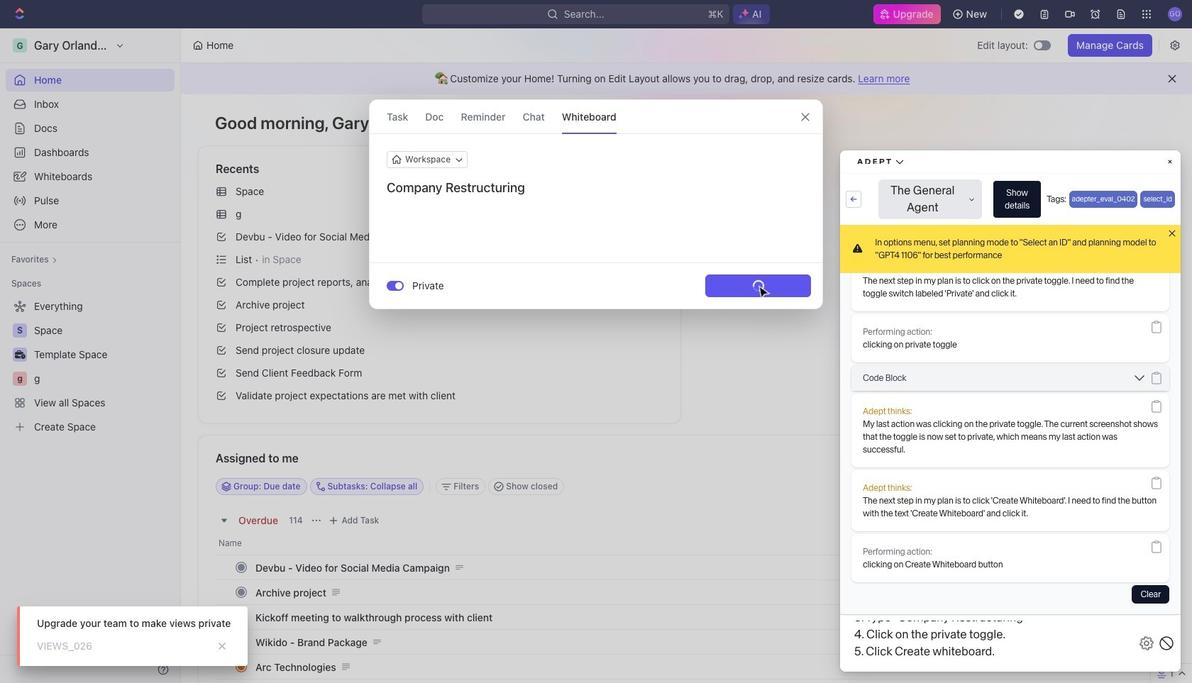 Task type: locate. For each thing, give the bounding box(es) containing it.
Search tasks... text field
[[960, 476, 1102, 498]]

sidebar navigation
[[0, 28, 181, 684]]

dialog
[[369, 99, 824, 310]]

alert
[[181, 63, 1193, 94]]

tree
[[6, 295, 175, 439]]



Task type: describe. For each thing, give the bounding box(es) containing it.
tree inside sidebar navigation
[[6, 295, 175, 439]]

Name this Whiteboard... field
[[370, 180, 823, 197]]



Task type: vqa. For each thing, say whether or not it's contained in the screenshot.
"Business Time" icon
no



